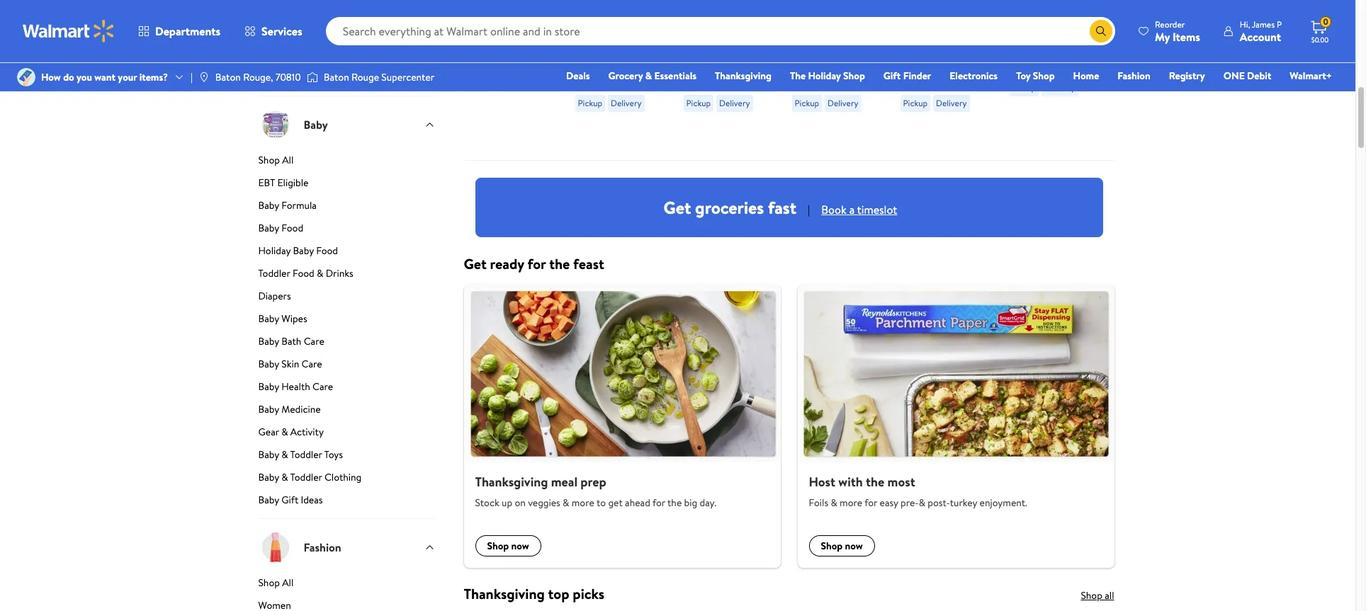 Task type: describe. For each thing, give the bounding box(es) containing it.
want
[[94, 70, 116, 84]]

skin
[[282, 357, 299, 371]]

fashion link
[[1112, 68, 1157, 84]]

0 $0.00
[[1312, 16, 1329, 45]]

clothing
[[325, 471, 362, 485]]

get for get ready for the feast
[[464, 254, 487, 274]]

oz inside $0.64 great value golden sweet whole kernel corn, canned corn, 15 oz can
[[943, 84, 954, 100]]

& inside 'link'
[[282, 471, 288, 485]]

baby & toddler clothing
[[258, 471, 362, 485]]

fl for $5.36
[[631, 53, 637, 69]]

care for baby bath care
[[304, 335, 324, 349]]

shop inside host with the most list item
[[821, 539, 843, 554]]

do
[[63, 70, 74, 84]]

toy shop
[[1017, 69, 1055, 83]]

$0.00
[[1312, 35, 1329, 45]]

whole inside $0.64 great value golden sweet whole kernel corn, canned corn, 15 oz can
[[901, 53, 932, 69]]

value for $2.84
[[823, 22, 850, 38]]

great for $2.84
[[792, 22, 820, 38]]

wipes
[[282, 312, 307, 326]]

0 vertical spatial the
[[549, 254, 570, 274]]

the inside host with the most foils & more for easy pre-& post-turkey enjoyment.
[[866, 473, 885, 491]]

baby & toddler toys
[[258, 448, 343, 462]]

eligible
[[278, 176, 309, 190]]

supercenter
[[382, 70, 435, 84]]

baby for baby formula
[[258, 198, 279, 213]]

now for stock
[[511, 539, 529, 554]]

fresh inside $1.24 fresh baby-cut carrots, 1lb bag
[[1009, 22, 1036, 38]]

$4.11
[[684, 1, 709, 18]]

0 vertical spatial holiday
[[808, 69, 841, 83]]

top
[[548, 585, 570, 604]]

up
[[502, 496, 512, 510]]

Walmart Site-Wide search field
[[326, 17, 1116, 45]]

pre-
[[901, 496, 919, 510]]

1656
[[1054, 59, 1071, 71]]

58.0
[[467, 18, 486, 32]]

ahead
[[625, 496, 651, 510]]

cut
[[1067, 22, 1085, 38]]

items?
[[139, 70, 168, 84]]

shop now for stock
[[487, 539, 529, 554]]

veggies
[[528, 496, 560, 510]]

oz inside $4.11 great value whole vitamin d milk, gallon, 128 fl oz
[[693, 69, 704, 84]]

registry link
[[1163, 68, 1212, 84]]

baby for baby wipes
[[258, 312, 279, 326]]

baby formula
[[258, 198, 317, 213]]

thanksgiving meal prep list item
[[455, 285, 789, 569]]

0 vertical spatial toddler
[[258, 267, 290, 281]]

how do you want your items?
[[41, 70, 168, 84]]

delivery for $0.64
[[936, 97, 967, 109]]

delivery for $5.36
[[611, 97, 642, 109]]

registry
[[1169, 69, 1205, 83]]

& left the post-
[[919, 496, 926, 510]]

delivery for $2.84
[[828, 97, 859, 109]]

purified
[[575, 38, 614, 53]]

host with the most list item
[[789, 285, 1123, 569]]

deals
[[566, 69, 590, 83]]

finder
[[903, 69, 932, 83]]

baby-
[[1038, 22, 1067, 38]]

for inside the thanksgiving meal prep stock up on veggies & more to get ahead for the big day.
[[653, 496, 665, 510]]

pickup for $0.64
[[903, 97, 928, 109]]

most
[[888, 473, 916, 491]]

1 horizontal spatial |
[[808, 202, 810, 218]]

$0.64 great value golden sweet whole kernel corn, canned corn, 15 oz can
[[901, 1, 976, 100]]

baby for baby & toddler toys
[[258, 448, 279, 462]]

shop inside "link"
[[1033, 69, 1055, 83]]

get
[[608, 496, 623, 510]]

& right foils
[[831, 496, 838, 510]]

baby wipes link
[[258, 312, 436, 332]]

search icon image
[[1096, 26, 1107, 37]]

delivery for $1.24
[[1045, 81, 1076, 94]]

canned
[[931, 69, 968, 84]]

2731
[[837, 74, 854, 86]]

grocery & essentials
[[609, 69, 697, 83]]

bath
[[282, 335, 302, 349]]

book
[[822, 202, 847, 218]]

baby skin care
[[258, 357, 322, 371]]

Search search field
[[326, 17, 1116, 45]]

ideas
[[301, 493, 323, 507]]

juice,
[[823, 38, 851, 53]]

128
[[747, 53, 763, 69]]

walmart+
[[1290, 69, 1333, 83]]

a
[[850, 202, 855, 218]]

baby gift ideas
[[258, 493, 323, 507]]

gear & activity link
[[258, 425, 436, 445]]

0 horizontal spatial for
[[528, 254, 546, 274]]

reorder my items
[[1155, 18, 1201, 44]]

water,
[[575, 53, 607, 69]]

fashion inside dropdown button
[[304, 540, 341, 556]]

carrots,
[[1009, 38, 1049, 53]]

pickup for $2.84
[[795, 97, 819, 109]]

great for $0.64
[[901, 22, 929, 38]]

get ready for the feast
[[464, 254, 604, 274]]

16.9
[[610, 53, 628, 69]]

1 vertical spatial gift
[[282, 493, 299, 507]]

baby health care
[[258, 380, 333, 394]]

milk,
[[684, 53, 707, 69]]

oz inside $2.84 great value 100% apple juice, 96 fl oz
[[792, 53, 803, 69]]

5230
[[729, 74, 748, 86]]

baby for baby & toddler clothing
[[258, 471, 279, 485]]

fl for $2.84
[[869, 38, 876, 53]]

toddler for baby & toddler toys
[[290, 448, 322, 462]]

baby & toddler clothing link
[[258, 471, 436, 490]]

host
[[809, 473, 836, 491]]

$0.27 58.0 ¢/lb fresh banana fruit, each
[[467, 1, 532, 66]]

gear & activity
[[258, 425, 324, 439]]

great for $4.11
[[684, 22, 712, 38]]

fresh inside $0.27 58.0 ¢/lb fresh banana fruit, each
[[467, 34, 494, 50]]

services
[[262, 23, 302, 39]]

gear
[[258, 425, 279, 439]]

delivery down each
[[503, 76, 533, 88]]

services button
[[233, 14, 314, 48]]

the inside the thanksgiving meal prep stock up on veggies & more to get ahead for the big day.
[[668, 496, 682, 510]]

pickup for $1.24
[[1012, 81, 1036, 94]]

toys
[[324, 448, 343, 462]]

book a timeslot link
[[822, 202, 898, 219]]

diapers
[[258, 289, 291, 303]]

baby & toddler toys link
[[258, 448, 436, 468]]

$2.84
[[792, 1, 824, 18]]

thanksgiving meal prep stock up on veggies & more to get ahead for the big day.
[[475, 473, 717, 510]]

product group containing $5.36
[[575, 0, 664, 154]]

sweet
[[939, 38, 969, 53]]

walmart+ link
[[1284, 68, 1339, 84]]

apple
[[792, 38, 821, 53]]

product group containing $4.11
[[684, 0, 772, 154]]

electronics link
[[944, 68, 1004, 84]]

baton for baton rouge supercenter
[[324, 70, 349, 84]]

baby gift ideas link
[[258, 493, 436, 519]]

your
[[118, 70, 137, 84]]

shop inside thanksgiving meal prep 'list item'
[[487, 539, 509, 554]]

 image for how
[[17, 68, 35, 86]]

items
[[1173, 29, 1201, 44]]

toddler food & drinks
[[258, 267, 353, 281]]

kernel
[[934, 53, 966, 69]]

shop all link for fashion
[[258, 576, 436, 596]]

product group containing $0.27
[[467, 0, 555, 154]]

get for get groceries fast
[[664, 196, 691, 220]]

you
[[77, 70, 92, 84]]

with
[[839, 473, 863, 491]]

grocery
[[609, 69, 643, 83]]

one
[[1224, 69, 1245, 83]]

0 vertical spatial gift
[[884, 69, 901, 83]]

the holiday shop link
[[784, 68, 872, 84]]

baby for baby skin care
[[258, 357, 279, 371]]

pickup for $4.11
[[686, 97, 711, 109]]

the holiday shop
[[790, 69, 865, 83]]



Task type: locate. For each thing, give the bounding box(es) containing it.
shop now inside host with the most list item
[[821, 539, 863, 554]]

0 horizontal spatial shop now
[[487, 539, 529, 554]]

food down baby formula
[[282, 221, 303, 235]]

fresh
[[1009, 22, 1036, 38], [467, 34, 494, 50]]

2 shop now from the left
[[821, 539, 863, 554]]

great inside $2.84 great value 100% apple juice, 96 fl oz
[[792, 22, 820, 38]]

delivery for $4.11
[[719, 97, 750, 109]]

1 horizontal spatial the
[[668, 496, 682, 510]]

baby left the ideas on the left
[[258, 493, 279, 507]]

how
[[41, 70, 61, 84]]

all for fashion
[[282, 576, 294, 590]]

baby button
[[258, 96, 436, 153]]

big
[[684, 496, 698, 510]]

0 horizontal spatial more
[[572, 496, 595, 510]]

get left groceries
[[664, 196, 691, 220]]

for right the ready
[[528, 254, 546, 274]]

2 product group from the left
[[575, 0, 664, 154]]

baby for baby gift ideas
[[258, 493, 279, 507]]

one debit link
[[1218, 68, 1278, 84]]

toddler food & drinks link
[[258, 267, 436, 286]]

next slide for product carousel list image
[[1069, 0, 1103, 19]]

baby inside baby & toddler clothing 'link'
[[258, 471, 279, 485]]

toddler
[[258, 267, 290, 281], [290, 448, 322, 462], [290, 471, 322, 485]]

40
[[616, 69, 630, 84]]

fl right 96
[[869, 38, 876, 53]]

departments button
[[126, 14, 233, 48]]

2 horizontal spatial for
[[865, 496, 878, 510]]

baby for baby health care
[[258, 380, 279, 394]]

each
[[495, 50, 519, 66]]

picks
[[573, 585, 605, 604]]

1 vertical spatial |
[[808, 202, 810, 218]]

| right items?
[[191, 70, 193, 84]]

1 more from the left
[[572, 496, 595, 510]]

fresh down the "$1.24"
[[1009, 22, 1036, 38]]

1 horizontal spatial get
[[664, 196, 691, 220]]

thanksgiving
[[715, 69, 772, 83], [475, 473, 548, 491], [464, 585, 545, 604]]

4 product group from the left
[[792, 0, 881, 154]]

more down with
[[840, 496, 863, 510]]

0 horizontal spatial |
[[191, 70, 193, 84]]

ready
[[490, 254, 524, 274]]

0 horizontal spatial the
[[549, 254, 570, 274]]

baby bath care
[[258, 335, 324, 349]]

product group
[[467, 0, 555, 154], [575, 0, 664, 154], [684, 0, 772, 154], [792, 0, 881, 154], [901, 0, 989, 154], [1009, 0, 1098, 154]]

shop all for baby
[[258, 153, 294, 167]]

great inside $4.11 great value whole vitamin d milk, gallon, 128 fl oz
[[684, 22, 712, 38]]

1 vertical spatial holiday
[[258, 244, 291, 258]]

2 vertical spatial food
[[293, 267, 315, 281]]

2 value from the left
[[714, 22, 741, 38]]

baby left bath
[[258, 335, 279, 349]]

2 vertical spatial the
[[668, 496, 682, 510]]

baby for baby
[[304, 117, 328, 132]]

& down meal
[[563, 496, 569, 510]]

 image left how at the left of page
[[17, 68, 35, 86]]

2 corn, from the top
[[901, 84, 928, 100]]

delivery down 8031
[[611, 97, 642, 109]]

baby inside baby dropdown button
[[304, 117, 328, 132]]

1 shop all from the top
[[258, 153, 294, 167]]

3 great from the left
[[792, 22, 820, 38]]

0 vertical spatial shop all link
[[258, 153, 436, 173]]

groceries
[[695, 196, 764, 220]]

food down the holiday baby food
[[293, 267, 315, 281]]

the left the feast
[[549, 254, 570, 274]]

baby for baby medicine
[[258, 403, 279, 417]]

pickup left the 15
[[903, 97, 928, 109]]

toddler inside 'link'
[[290, 471, 322, 485]]

pickup down the carrots,
[[1012, 81, 1036, 94]]

gift finder
[[884, 69, 932, 83]]

pickup
[[470, 76, 494, 88], [1012, 81, 1036, 94], [578, 97, 603, 109], [686, 97, 711, 109], [795, 97, 819, 109], [903, 97, 928, 109]]

shop all
[[258, 153, 294, 167], [258, 576, 294, 590]]

shop now for most
[[821, 539, 863, 554]]

6 product group from the left
[[1009, 0, 1098, 154]]

book a timeslot
[[822, 202, 898, 218]]

 image for baton
[[307, 70, 318, 84]]

baby inside baby bath care link
[[258, 335, 279, 349]]

2 all from the top
[[282, 576, 294, 590]]

& left drinks
[[317, 267, 324, 281]]

2 now from the left
[[845, 539, 863, 554]]

corn, left the 15
[[901, 69, 928, 84]]

whole
[[684, 38, 715, 53], [901, 53, 932, 69]]

host with the most foils & more for easy pre-& post-turkey enjoyment.
[[809, 473, 1028, 510]]

fl inside $5.36 great value purified drinking water, 16.9 fl oz bottles, 40 count
[[631, 53, 637, 69]]

delivery down 2731
[[828, 97, 859, 109]]

& right gear
[[282, 425, 288, 439]]

1 vertical spatial food
[[316, 244, 338, 258]]

shop
[[844, 69, 865, 83], [1033, 69, 1055, 83], [258, 153, 280, 167], [487, 539, 509, 554], [821, 539, 843, 554], [258, 576, 280, 590], [1081, 589, 1103, 603]]

shop all link for baby
[[258, 153, 436, 173]]

delivery down 5230
[[719, 97, 750, 109]]

diapers link
[[258, 289, 436, 309]]

holiday down the baby food
[[258, 244, 291, 258]]

1lb
[[1052, 38, 1064, 53]]

now inside thanksgiving meal prep 'list item'
[[511, 539, 529, 554]]

shop now inside thanksgiving meal prep 'list item'
[[487, 539, 529, 554]]

ebt eligible link
[[258, 176, 436, 196]]

3 product group from the left
[[684, 0, 772, 154]]

oz inside $5.36 great value purified drinking water, 16.9 fl oz bottles, 40 count
[[640, 53, 651, 69]]

rouge
[[352, 70, 379, 84]]

0 horizontal spatial get
[[464, 254, 487, 274]]

toddler up the diapers
[[258, 267, 290, 281]]

value inside $0.64 great value golden sweet whole kernel corn, canned corn, 15 oz can
[[931, 22, 958, 38]]

fresh down 58.0
[[467, 34, 494, 50]]

1 baton from the left
[[215, 70, 241, 84]]

$0.64
[[901, 1, 932, 18]]

100%
[[852, 22, 877, 38]]

care for baby health care
[[313, 380, 333, 394]]

baby up toddler food & drinks
[[293, 244, 314, 258]]

2 shop all from the top
[[258, 576, 294, 590]]

0 vertical spatial |
[[191, 70, 193, 84]]

 image
[[198, 72, 210, 83]]

fashion button
[[258, 519, 436, 576]]

gift left the ideas on the left
[[282, 493, 299, 507]]

fl inside $2.84 great value 100% apple juice, 96 fl oz
[[869, 38, 876, 53]]

value left 96
[[823, 22, 850, 38]]

p
[[1277, 18, 1282, 30]]

0 horizontal spatial fl
[[631, 53, 637, 69]]

0 horizontal spatial  image
[[17, 68, 35, 86]]

shop all link
[[1081, 589, 1115, 603]]

prep
[[581, 473, 606, 491]]

holiday baby food
[[258, 244, 338, 258]]

baby inside baby food link
[[258, 221, 279, 235]]

food for toddler food & drinks
[[293, 267, 315, 281]]

$5.36 great value purified drinking water, 16.9 fl oz bottles, 40 count
[[575, 1, 663, 84]]

medicine
[[282, 403, 321, 417]]

get left the ready
[[464, 254, 487, 274]]

food for baby food
[[282, 221, 303, 235]]

2 horizontal spatial the
[[866, 473, 885, 491]]

0 horizontal spatial holiday
[[258, 244, 291, 258]]

delivery down 1656
[[1045, 81, 1076, 94]]

product group containing $2.84
[[792, 0, 881, 154]]

0 vertical spatial care
[[304, 335, 324, 349]]

value inside $5.36 great value purified drinking water, 16.9 fl oz bottles, 40 count
[[606, 22, 633, 38]]

0 vertical spatial get
[[664, 196, 691, 220]]

value up gallon,
[[714, 22, 741, 38]]

list containing thanksgiving meal prep
[[455, 285, 1123, 569]]

fl
[[869, 38, 876, 53], [631, 53, 637, 69], [684, 69, 691, 84]]

oz left gallon,
[[693, 69, 704, 84]]

1 all from the top
[[282, 153, 294, 167]]

1 horizontal spatial shop now
[[821, 539, 863, 554]]

& up baby gift ideas
[[282, 471, 288, 485]]

baby inside holiday baby food link
[[293, 244, 314, 258]]

thanksgiving left the top
[[464, 585, 545, 604]]

care right bath
[[304, 335, 324, 349]]

1 now from the left
[[511, 539, 529, 554]]

one debit
[[1224, 69, 1272, 83]]

baby up gear
[[258, 403, 279, 417]]

drinks
[[326, 267, 353, 281]]

value inside $4.11 great value whole vitamin d milk, gallon, 128 fl oz
[[714, 22, 741, 38]]

for left easy
[[865, 496, 878, 510]]

1 vertical spatial toddler
[[290, 448, 322, 462]]

corn, down finder
[[901, 84, 928, 100]]

1 corn, from the top
[[901, 69, 928, 84]]

0
[[1324, 16, 1329, 28]]

1 horizontal spatial baton
[[324, 70, 349, 84]]

1 horizontal spatial fresh
[[1009, 22, 1036, 38]]

baby inside baby gift ideas link
[[258, 493, 279, 507]]

toy
[[1017, 69, 1031, 83]]

2 vertical spatial toddler
[[290, 471, 322, 485]]

5 product group from the left
[[901, 0, 989, 154]]

baby up baby gift ideas
[[258, 471, 279, 485]]

2 shop all link from the top
[[258, 576, 436, 596]]

list
[[455, 285, 1123, 569]]

care right health on the bottom
[[313, 380, 333, 394]]

| left book
[[808, 202, 810, 218]]

value for $5.36
[[606, 22, 633, 38]]

holiday right 'the' on the top of page
[[808, 69, 841, 83]]

1 horizontal spatial  image
[[307, 70, 318, 84]]

& inside the thanksgiving meal prep stock up on veggies & more to get ahead for the big day.
[[563, 496, 569, 510]]

1 horizontal spatial gift
[[884, 69, 901, 83]]

day.
[[700, 496, 717, 510]]

2 great from the left
[[684, 22, 712, 38]]

pickup for $5.36
[[578, 97, 603, 109]]

grocery & essentials link
[[602, 68, 703, 84]]

1 shop all link from the top
[[258, 153, 436, 173]]

1 horizontal spatial fl
[[684, 69, 691, 84]]

fashion
[[1118, 69, 1151, 83], [304, 540, 341, 556]]

8031
[[621, 74, 638, 86]]

1 horizontal spatial more
[[840, 496, 863, 510]]

96
[[854, 38, 866, 53]]

fashion right home link
[[1118, 69, 1151, 83]]

baby down ebt at the top left
[[258, 198, 279, 213]]

baton for baton rouge, 70810
[[215, 70, 241, 84]]

gift
[[884, 69, 901, 83], [282, 493, 299, 507]]

great down $2.84
[[792, 22, 820, 38]]

1 vertical spatial shop all
[[258, 576, 294, 590]]

0 vertical spatial thanksgiving
[[715, 69, 772, 83]]

care
[[304, 335, 324, 349], [302, 357, 322, 371], [313, 380, 333, 394]]

great down $4.11 at the top right
[[684, 22, 712, 38]]

baby up eligible
[[304, 117, 328, 132]]

thanksgiving down 128
[[715, 69, 772, 83]]

great down $5.36
[[575, 22, 603, 38]]

all for baby
[[282, 153, 294, 167]]

oz up grocery & essentials
[[640, 53, 651, 69]]

1 horizontal spatial holiday
[[808, 69, 841, 83]]

baby left health on the bottom
[[258, 380, 279, 394]]

whole inside $4.11 great value whole vitamin d milk, gallon, 128 fl oz
[[684, 38, 715, 53]]

shop all for fashion
[[258, 576, 294, 590]]

to
[[597, 496, 606, 510]]

for
[[528, 254, 546, 274], [653, 496, 665, 510], [865, 496, 878, 510]]

pickup down essentials
[[686, 97, 711, 109]]

1 great from the left
[[575, 22, 603, 38]]

product group containing $1.24
[[1009, 0, 1098, 154]]

baton rouge, 70810
[[215, 70, 301, 84]]

baton left rouge
[[324, 70, 349, 84]]

oz right the 15
[[943, 84, 954, 100]]

baby medicine
[[258, 403, 321, 417]]

baton rouge supercenter
[[324, 70, 435, 84]]

0 horizontal spatial whole
[[684, 38, 715, 53]]

delivery
[[503, 76, 533, 88], [1045, 81, 1076, 94], [611, 97, 642, 109], [719, 97, 750, 109], [828, 97, 859, 109], [936, 97, 967, 109]]

0 vertical spatial all
[[282, 153, 294, 167]]

debit
[[1248, 69, 1272, 83]]

0 horizontal spatial fashion
[[304, 540, 341, 556]]

0 vertical spatial food
[[282, 221, 303, 235]]

thanksgiving for thanksgiving top picks
[[464, 585, 545, 604]]

1171
[[946, 74, 958, 86]]

$1.24 fresh baby-cut carrots, 1lb bag
[[1009, 1, 1085, 53]]

1 value from the left
[[606, 22, 633, 38]]

great inside $5.36 great value purified drinking water, 16.9 fl oz bottles, 40 count
[[575, 22, 603, 38]]

1 vertical spatial get
[[464, 254, 487, 274]]

thanksgiving for thanksgiving
[[715, 69, 772, 83]]

value up '16.9'
[[606, 22, 633, 38]]

walmart image
[[23, 20, 115, 43]]

stock
[[475, 496, 499, 510]]

1 vertical spatial all
[[282, 576, 294, 590]]

count
[[632, 69, 663, 84]]

essentials
[[655, 69, 697, 83]]

1 vertical spatial shop all link
[[258, 576, 436, 596]]

all
[[1105, 589, 1115, 603]]

1 vertical spatial care
[[302, 357, 322, 371]]

2 vertical spatial thanksgiving
[[464, 585, 545, 604]]

get groceries fast
[[664, 196, 797, 220]]

post-
[[928, 496, 950, 510]]

|
[[191, 70, 193, 84], [808, 202, 810, 218]]

shop all
[[1081, 589, 1115, 603]]

& right 8031
[[645, 69, 652, 83]]

baby inside baby skin care link
[[258, 357, 279, 371]]

0 horizontal spatial now
[[511, 539, 529, 554]]

value for $0.64
[[931, 22, 958, 38]]

3 value from the left
[[823, 22, 850, 38]]

15
[[931, 84, 941, 100]]

baby inside baby & toddler toys link
[[258, 448, 279, 462]]

thanksgiving up up
[[475, 473, 548, 491]]

fl inside $4.11 great value whole vitamin d milk, gallon, 128 fl oz
[[684, 69, 691, 84]]

1 shop now from the left
[[487, 539, 529, 554]]

now inside host with the most list item
[[845, 539, 863, 554]]

1 vertical spatial thanksgiving
[[475, 473, 548, 491]]

great for $5.36
[[575, 22, 603, 38]]

0 horizontal spatial gift
[[282, 493, 299, 507]]

shop now down foils
[[821, 539, 863, 554]]

corn,
[[901, 69, 928, 84], [901, 84, 928, 100]]

delivery down 1171
[[936, 97, 967, 109]]

pickup down fruit,
[[470, 76, 494, 88]]

the right with
[[866, 473, 885, 491]]

1 horizontal spatial whole
[[901, 53, 932, 69]]

0 vertical spatial fashion
[[1118, 69, 1151, 83]]

baby inside baby health care link
[[258, 380, 279, 394]]

2 baton from the left
[[324, 70, 349, 84]]

2 more from the left
[[840, 496, 863, 510]]

more left to at left
[[572, 496, 595, 510]]

$4.11 great value whole vitamin d milk, gallon, 128 fl oz
[[684, 1, 767, 84]]

4 great from the left
[[901, 22, 929, 38]]

fashion down baby gift ideas link
[[304, 540, 341, 556]]

value inside $2.84 great value 100% apple juice, 96 fl oz
[[823, 22, 850, 38]]

gift finder link
[[877, 68, 938, 84]]

the left the big
[[668, 496, 682, 510]]

care for baby skin care
[[302, 357, 322, 371]]

value up kernel at the right top of page
[[931, 22, 958, 38]]

baton left rouge,
[[215, 70, 241, 84]]

1 horizontal spatial now
[[845, 539, 863, 554]]

baby down gear
[[258, 448, 279, 462]]

1 horizontal spatial fashion
[[1118, 69, 1151, 83]]

2 horizontal spatial fl
[[869, 38, 876, 53]]

4 value from the left
[[931, 22, 958, 38]]

toy shop link
[[1010, 68, 1061, 84]]

baton
[[215, 70, 241, 84], [324, 70, 349, 84]]

for right ahead
[[653, 496, 665, 510]]

shop now down up
[[487, 539, 529, 554]]

baby down the diapers
[[258, 312, 279, 326]]

1 product group from the left
[[467, 0, 555, 154]]

now for most
[[845, 539, 863, 554]]

baby for baby bath care
[[258, 335, 279, 349]]

care right the "skin"
[[302, 357, 322, 371]]

toddler for baby & toddler clothing
[[290, 471, 322, 485]]

now down with
[[845, 539, 863, 554]]

0 vertical spatial shop all
[[258, 153, 294, 167]]

fl right '16.9'
[[631, 53, 637, 69]]

d
[[758, 38, 767, 53]]

fruit,
[[467, 50, 493, 66]]

thanksgiving top picks
[[464, 585, 605, 604]]

great inside $0.64 great value golden sweet whole kernel corn, canned corn, 15 oz can
[[901, 22, 929, 38]]

baby skin care link
[[258, 357, 436, 377]]

fl right count
[[684, 69, 691, 84]]

baby left the "skin"
[[258, 357, 279, 371]]

 image right 70810 at the left top
[[307, 70, 318, 84]]

baby inside baby formula link
[[258, 198, 279, 213]]

0 horizontal spatial fresh
[[467, 34, 494, 50]]

baby for baby food
[[258, 221, 279, 235]]

product group containing $0.64
[[901, 0, 989, 154]]

baby inside baby medicine link
[[258, 403, 279, 417]]

food up drinks
[[316, 244, 338, 258]]

home link
[[1067, 68, 1106, 84]]

& down gear & activity
[[282, 448, 288, 462]]

now down on
[[511, 539, 529, 554]]

toddler down baby & toddler toys
[[290, 471, 322, 485]]

1 horizontal spatial for
[[653, 496, 665, 510]]

baby inside baby wipes link
[[258, 312, 279, 326]]

great down $0.64
[[901, 22, 929, 38]]

ebt eligible
[[258, 176, 309, 190]]

thanksgiving inside the thanksgiving meal prep stock up on veggies & more to get ahead for the big day.
[[475, 473, 548, 491]]

2 vertical spatial care
[[313, 380, 333, 394]]

 image
[[17, 68, 35, 86], [307, 70, 318, 84]]

value for $4.11
[[714, 22, 741, 38]]

pickup down 'the' on the top of page
[[795, 97, 819, 109]]

0 horizontal spatial baton
[[215, 70, 241, 84]]

thanksgiving for thanksgiving meal prep stock up on veggies & more to get ahead for the big day.
[[475, 473, 548, 491]]

meal
[[551, 473, 578, 491]]

oz up 'the' on the top of page
[[792, 53, 803, 69]]

enjoyment.
[[980, 496, 1028, 510]]

more inside host with the most foils & more for easy pre-& post-turkey enjoyment.
[[840, 496, 863, 510]]

1 vertical spatial fashion
[[304, 540, 341, 556]]

more inside the thanksgiving meal prep stock up on veggies & more to get ahead for the big day.
[[572, 496, 595, 510]]

for inside host with the most foils & more for easy pre-& post-turkey enjoyment.
[[865, 496, 878, 510]]

baby down baby formula
[[258, 221, 279, 235]]

1 vertical spatial the
[[866, 473, 885, 491]]

gift left finder
[[884, 69, 901, 83]]

toddler down activity
[[290, 448, 322, 462]]

pickup down bottles, at left top
[[578, 97, 603, 109]]



Task type: vqa. For each thing, say whether or not it's contained in the screenshot.
the topmost of
no



